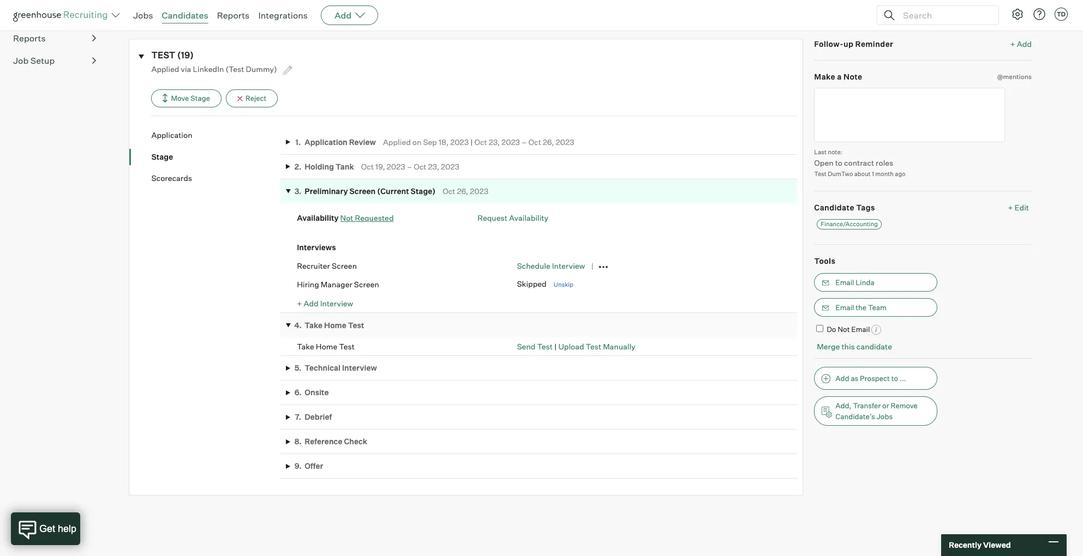 Task type: describe. For each thing, give the bounding box(es) containing it.
+ for + edit
[[1008, 203, 1013, 212]]

0 vertical spatial |
[[470, 137, 473, 147]]

schedule
[[517, 261, 550, 270]]

feed
[[200, 8, 218, 18]]

1 horizontal spatial application
[[305, 137, 347, 147]]

team
[[868, 303, 887, 312]]

7. debrief
[[295, 413, 332, 422]]

6.
[[294, 388, 302, 397]]

dumtwo
[[828, 170, 853, 178]]

about
[[854, 170, 871, 178]]

1 horizontal spatial job
[[145, 8, 159, 18]]

1 horizontal spatial reports link
[[217, 10, 250, 21]]

0 vertical spatial applied
[[151, 64, 179, 74]]

tank
[[336, 162, 354, 171]]

job setup
[[13, 55, 55, 66]]

take home test
[[297, 342, 355, 351]]

activity feed link
[[171, 8, 218, 24]]

+ add interview
[[297, 299, 353, 308]]

candidates link
[[162, 10, 208, 21]]

availability not requested
[[297, 213, 394, 223]]

note
[[844, 72, 862, 81]]

open
[[814, 158, 833, 168]]

on 1 job link
[[129, 8, 159, 24]]

send test | upload test manually
[[517, 342, 635, 351]]

hiring
[[297, 280, 319, 289]]

details
[[231, 8, 255, 18]]

td button
[[1052, 5, 1070, 23]]

1 horizontal spatial 23,
[[489, 137, 500, 147]]

prospect
[[860, 374, 890, 383]]

4.
[[294, 321, 302, 330]]

+ add link
[[1010, 39, 1032, 49]]

integrations link
[[258, 10, 308, 21]]

configure image
[[1011, 8, 1024, 21]]

make a note
[[814, 72, 862, 81]]

19,
[[375, 162, 385, 171]]

tools
[[814, 256, 835, 266]]

on 1 job
[[129, 8, 159, 18]]

add,
[[836, 401, 851, 410]]

email linda
[[836, 278, 874, 287]]

td
[[1057, 10, 1066, 18]]

oct 26, 2023
[[443, 187, 488, 196]]

debrief
[[305, 413, 332, 422]]

candidate's
[[836, 412, 875, 421]]

not for requested
[[340, 213, 353, 223]]

hiring manager screen
[[297, 280, 379, 289]]

0 vertical spatial linkedin
[[268, 8, 299, 18]]

review
[[349, 137, 376, 147]]

skipped unskip
[[517, 279, 573, 289]]

scorecards
[[151, 174, 192, 183]]

1 vertical spatial |
[[554, 342, 557, 351]]

add inside popup button
[[335, 10, 351, 21]]

reminder
[[855, 39, 893, 48]]

to for contract
[[835, 158, 842, 168]]

1 inside last note: open to contract roles test dumtwo               about 1 month               ago
[[872, 170, 874, 178]]

remove
[[891, 401, 918, 410]]

setup
[[30, 55, 55, 66]]

following
[[997, 10, 1032, 19]]

@mentions link
[[997, 72, 1032, 82]]

email the team
[[836, 303, 887, 312]]

stage inside button
[[191, 94, 210, 103]]

candidate tags
[[814, 203, 875, 212]]

ago
[[895, 170, 905, 178]]

1 vertical spatial linkedin
[[193, 64, 224, 74]]

reject button
[[226, 90, 278, 108]]

1 inside on 1 job link
[[141, 8, 144, 18]]

test inside last note: open to contract roles test dumtwo               about 1 month               ago
[[814, 170, 826, 178]]

+ edit
[[1008, 203, 1029, 212]]

upload
[[558, 342, 584, 351]]

jobs inside add, transfer or remove candidate's jobs
[[876, 412, 893, 421]]

2 availability from the left
[[509, 213, 548, 223]]

requested
[[355, 213, 394, 223]]

dummy)
[[246, 64, 277, 74]]

on
[[129, 8, 139, 18]]

add, transfer or remove candidate's jobs button
[[814, 397, 938, 426]]

details link
[[231, 8, 255, 24]]

+ for + add interview
[[297, 299, 302, 308]]

follow-
[[814, 39, 843, 48]]

finance/accounting link
[[817, 219, 882, 230]]

1 vertical spatial 23,
[[428, 162, 439, 171]]

holding
[[305, 162, 334, 171]]

email for email linda
[[836, 278, 854, 287]]

finance/accounting
[[821, 220, 878, 228]]

schedule interview link
[[517, 261, 585, 270]]

move stage
[[171, 94, 210, 103]]

recruiter screen
[[297, 261, 357, 270]]

request
[[478, 213, 507, 223]]

2.
[[294, 162, 302, 171]]

1 vertical spatial reports
[[13, 33, 46, 44]]

0 vertical spatial jobs
[[133, 10, 153, 21]]

scorecards link
[[151, 173, 281, 184]]

the
[[856, 303, 866, 312]]

skipped
[[517, 279, 547, 289]]

candidate
[[857, 342, 892, 352]]

offer
[[305, 462, 323, 471]]

move
[[171, 94, 189, 103]]

(test
[[226, 64, 244, 74]]

+ edit link
[[1005, 200, 1032, 215]]

do not email
[[827, 325, 870, 334]]

1 vertical spatial 26,
[[457, 187, 468, 196]]

tags
[[856, 203, 875, 212]]

add button
[[321, 5, 378, 25]]

month
[[875, 170, 894, 178]]

0 vertical spatial take
[[305, 321, 323, 330]]

reference
[[305, 437, 342, 446]]

merge this candidate
[[817, 342, 892, 352]]

to for ...
[[891, 374, 898, 383]]

0 vertical spatial –
[[522, 137, 527, 147]]

make
[[814, 72, 835, 81]]



Task type: locate. For each thing, give the bounding box(es) containing it.
1 vertical spatial +
[[1008, 203, 1013, 212]]

1 right about on the right of page
[[872, 170, 874, 178]]

1 vertical spatial to
[[891, 374, 898, 383]]

sep
[[423, 137, 437, 147]]

0 horizontal spatial |
[[470, 137, 473, 147]]

0 horizontal spatial not
[[340, 213, 353, 223]]

2 vertical spatial email
[[851, 325, 870, 334]]

+
[[1010, 39, 1015, 48], [1008, 203, 1013, 212], [297, 299, 302, 308]]

take
[[305, 321, 323, 330], [297, 342, 314, 351]]

...
[[900, 374, 906, 383]]

1 vertical spatial –
[[407, 162, 412, 171]]

1 vertical spatial 1
[[872, 170, 874, 178]]

up
[[843, 39, 853, 48]]

candidate
[[814, 203, 854, 212]]

unskip
[[554, 281, 573, 289]]

0 horizontal spatial to
[[835, 158, 842, 168]]

on
[[412, 137, 421, 147]]

jobs down the or
[[876, 412, 893, 421]]

0 vertical spatial 23,
[[489, 137, 500, 147]]

0 vertical spatial reports
[[217, 10, 250, 21]]

oct
[[474, 137, 487, 147], [528, 137, 541, 147], [361, 162, 374, 171], [414, 162, 426, 171], [443, 187, 455, 196]]

1 vertical spatial job
[[13, 55, 29, 66]]

| left upload
[[554, 342, 557, 351]]

email left linda
[[836, 278, 854, 287]]

email left the
[[836, 303, 854, 312]]

schedule interview
[[517, 261, 585, 270]]

2 vertical spatial interview
[[342, 364, 377, 373]]

0 vertical spatial 26,
[[543, 137, 554, 147]]

not right do
[[838, 325, 850, 334]]

activity feed
[[171, 8, 218, 18]]

0 vertical spatial home
[[324, 321, 346, 330]]

5.
[[295, 364, 302, 373]]

stage up the "scorecards"
[[151, 152, 173, 161]]

1 vertical spatial interview
[[320, 299, 353, 308]]

add
[[335, 10, 351, 21], [1017, 39, 1032, 48], [304, 299, 318, 308], [836, 374, 849, 383]]

job left setup
[[13, 55, 29, 66]]

td button
[[1055, 8, 1068, 21]]

+ down hiring on the bottom
[[297, 299, 302, 308]]

test up take home test
[[348, 321, 364, 330]]

test up 5. technical interview
[[339, 342, 355, 351]]

0 horizontal spatial jobs
[[133, 10, 153, 21]]

test down 'open'
[[814, 170, 826, 178]]

Search text field
[[900, 7, 989, 23]]

2 vertical spatial +
[[297, 299, 302, 308]]

interview for 5. technical interview
[[342, 364, 377, 373]]

not left requested
[[340, 213, 353, 223]]

interview right technical at the bottom left
[[342, 364, 377, 373]]

availability down preliminary
[[297, 213, 339, 223]]

1 horizontal spatial to
[[891, 374, 898, 383]]

1 vertical spatial reports link
[[13, 32, 96, 45]]

| right 18,
[[470, 137, 473, 147]]

add as prospect to ... button
[[814, 367, 938, 390]]

edit
[[1015, 203, 1029, 212]]

availability right request
[[509, 213, 548, 223]]

add inside button
[[836, 374, 849, 383]]

7.
[[295, 413, 301, 422]]

0 horizontal spatial applied
[[151, 64, 179, 74]]

interviews
[[297, 243, 336, 252]]

to
[[835, 158, 842, 168], [891, 374, 898, 383]]

1 horizontal spatial linkedin
[[268, 8, 299, 18]]

0 horizontal spatial application
[[151, 130, 192, 140]]

Do Not Email checkbox
[[816, 325, 824, 332]]

1 horizontal spatial availability
[[509, 213, 548, 223]]

+ down the following link
[[1010, 39, 1015, 48]]

+ add interview link
[[297, 299, 353, 308]]

23, right 18,
[[489, 137, 500, 147]]

0 vertical spatial email
[[836, 278, 854, 287]]

0 vertical spatial +
[[1010, 39, 1015, 48]]

None text field
[[814, 88, 1005, 142]]

roles
[[876, 158, 893, 168]]

recently viewed
[[949, 541, 1011, 550]]

1 vertical spatial applied
[[383, 137, 411, 147]]

request availability button
[[478, 213, 548, 223]]

interview up unskip
[[552, 261, 585, 270]]

email linda button
[[814, 273, 938, 292]]

9. offer
[[294, 462, 323, 471]]

do
[[827, 325, 836, 334]]

0 vertical spatial reports link
[[217, 10, 250, 21]]

0 horizontal spatial 1
[[141, 8, 144, 18]]

integrations
[[258, 10, 308, 21]]

test right upload
[[586, 342, 601, 351]]

screen up the 'hiring manager screen'
[[332, 261, 357, 270]]

applied down test
[[151, 64, 179, 74]]

1 horizontal spatial jobs
[[876, 412, 893, 421]]

+ left edit
[[1008, 203, 1013, 212]]

screen for manager
[[354, 280, 379, 289]]

0 horizontal spatial reports link
[[13, 32, 96, 45]]

0 horizontal spatial linkedin
[[193, 64, 224, 74]]

linda
[[856, 278, 874, 287]]

1 vertical spatial stage
[[151, 152, 173, 161]]

1 vertical spatial email
[[836, 303, 854, 312]]

application link
[[151, 130, 281, 141]]

application down move
[[151, 130, 192, 140]]

jobs link
[[133, 10, 153, 21]]

application
[[151, 130, 192, 140], [305, 137, 347, 147]]

0 vertical spatial 1
[[141, 8, 144, 18]]

2 vertical spatial screen
[[354, 280, 379, 289]]

1 vertical spatial take
[[297, 342, 314, 351]]

note:
[[828, 148, 842, 156]]

0 horizontal spatial job
[[13, 55, 29, 66]]

move stage button
[[151, 90, 221, 108]]

as
[[851, 374, 858, 383]]

1 horizontal spatial reports
[[217, 10, 250, 21]]

0 horizontal spatial reports
[[13, 33, 46, 44]]

email the team button
[[814, 298, 938, 317]]

take right 4.
[[305, 321, 323, 330]]

0 horizontal spatial –
[[407, 162, 412, 171]]

last note: open to contract roles test dumtwo               about 1 month               ago
[[814, 148, 905, 178]]

0 horizontal spatial availability
[[297, 213, 339, 223]]

interview
[[552, 261, 585, 270], [320, 299, 353, 308], [342, 364, 377, 373]]

1 right on at the top
[[141, 8, 144, 18]]

4. take home test
[[294, 321, 364, 330]]

to left ...
[[891, 374, 898, 383]]

manually
[[603, 342, 635, 351]]

pipeline link
[[13, 9, 96, 22]]

0 vertical spatial not
[[340, 213, 353, 223]]

test right send
[[537, 342, 553, 351]]

23, down 1. application review applied on  sep 18, 2023 | oct 23, 2023 – oct 26, 2023
[[428, 162, 439, 171]]

check
[[344, 437, 367, 446]]

home
[[324, 321, 346, 330], [316, 342, 337, 351]]

5. technical interview
[[295, 364, 377, 373]]

reject
[[245, 94, 266, 103]]

stage)
[[411, 187, 436, 196]]

(19)
[[177, 49, 194, 60]]

8. reference check
[[294, 437, 367, 446]]

screen right manager
[[354, 280, 379, 289]]

request availability
[[478, 213, 548, 223]]

job setup link
[[13, 54, 96, 67]]

1 horizontal spatial applied
[[383, 137, 411, 147]]

job right on at the top
[[145, 8, 159, 18]]

1 horizontal spatial 26,
[[543, 137, 554, 147]]

8.
[[294, 437, 302, 446]]

1 horizontal spatial |
[[554, 342, 557, 351]]

linkedin right via
[[193, 64, 224, 74]]

1 horizontal spatial stage
[[191, 94, 210, 103]]

to inside button
[[891, 374, 898, 383]]

0 vertical spatial to
[[835, 158, 842, 168]]

1 vertical spatial not
[[838, 325, 850, 334]]

preliminary
[[305, 187, 348, 196]]

0 vertical spatial screen
[[349, 187, 376, 196]]

1 vertical spatial screen
[[332, 261, 357, 270]]

or
[[882, 401, 889, 410]]

+ for + add
[[1010, 39, 1015, 48]]

|
[[470, 137, 473, 147], [554, 342, 557, 351]]

1 horizontal spatial –
[[522, 137, 527, 147]]

interview down manager
[[320, 299, 353, 308]]

1. application review applied on  sep 18, 2023 | oct 23, 2023 – oct 26, 2023
[[295, 137, 574, 147]]

0 vertical spatial job
[[145, 8, 159, 18]]

email up 'merge this candidate' link
[[851, 325, 870, 334]]

activity
[[171, 8, 199, 18]]

to up dumtwo
[[835, 158, 842, 168]]

email for email the team
[[836, 303, 854, 312]]

reports link
[[217, 10, 250, 21], [13, 32, 96, 45]]

1 vertical spatial jobs
[[876, 412, 893, 421]]

@mentions
[[997, 73, 1032, 81]]

recently
[[949, 541, 982, 550]]

take down 4.
[[297, 342, 314, 351]]

screen for preliminary
[[349, 187, 376, 196]]

1 horizontal spatial not
[[838, 325, 850, 334]]

0 horizontal spatial stage
[[151, 152, 173, 161]]

application inside "link"
[[151, 130, 192, 140]]

1 availability from the left
[[297, 213, 339, 223]]

application up holding
[[305, 137, 347, 147]]

stage right move
[[191, 94, 210, 103]]

to inside last note: open to contract roles test dumtwo               about 1 month               ago
[[835, 158, 842, 168]]

not for email
[[838, 325, 850, 334]]

1 vertical spatial home
[[316, 342, 337, 351]]

home up take home test
[[324, 321, 346, 330]]

upload test manually link
[[558, 342, 635, 351]]

screen up not requested dropdown button
[[349, 187, 376, 196]]

merge this candidate link
[[817, 342, 892, 352]]

manager
[[321, 280, 352, 289]]

applied left on
[[383, 137, 411, 147]]

0 vertical spatial interview
[[552, 261, 585, 270]]

this
[[842, 342, 855, 352]]

1 horizontal spatial 1
[[872, 170, 874, 178]]

0 vertical spatial stage
[[191, 94, 210, 103]]

0 horizontal spatial 26,
[[457, 187, 468, 196]]

linkedin right details
[[268, 8, 299, 18]]

9.
[[294, 462, 302, 471]]

23,
[[489, 137, 500, 147], [428, 162, 439, 171]]

interview for + add interview
[[320, 299, 353, 308]]

home down 4. take home test
[[316, 342, 337, 351]]

greenhouse recruiting image
[[13, 9, 111, 22]]

add, transfer or remove candidate's jobs
[[836, 401, 918, 421]]

not requested button
[[340, 213, 394, 223]]

1
[[141, 8, 144, 18], [872, 170, 874, 178]]

viewed
[[983, 541, 1011, 550]]

0 horizontal spatial 23,
[[428, 162, 439, 171]]

jobs left candidates
[[133, 10, 153, 21]]

stage link
[[151, 151, 281, 162]]



Task type: vqa. For each thing, say whether or not it's contained in the screenshot.
Partners associated with Integrations and Partners
no



